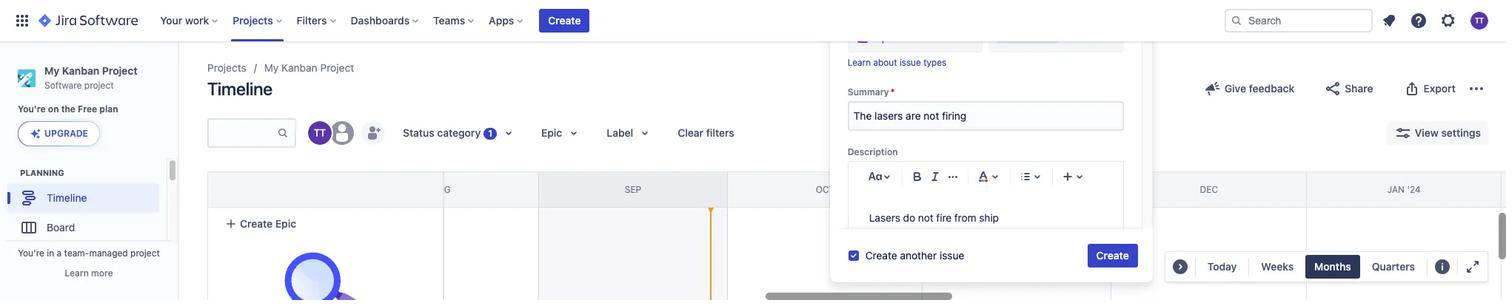 Task type: locate. For each thing, give the bounding box(es) containing it.
epic inside button
[[275, 218, 296, 230]]

1 horizontal spatial timeline
[[207, 79, 273, 99]]

'24
[[1407, 184, 1421, 195]]

from
[[955, 212, 977, 224]]

create another issue
[[866, 250, 965, 262]]

legend image
[[1434, 258, 1452, 276]]

issue for another
[[940, 250, 965, 262]]

project up plan
[[102, 64, 137, 77]]

settings
[[1442, 127, 1481, 139]]

clear filters button
[[669, 121, 743, 145]]

you're
[[18, 104, 46, 115], [18, 248, 44, 259]]

you're in a team-managed project
[[18, 248, 160, 259]]

team-
[[64, 248, 89, 259]]

export icon image
[[1403, 80, 1421, 98]]

create inside the primary element
[[548, 14, 581, 27]]

0 horizontal spatial project
[[102, 64, 137, 77]]

1 horizontal spatial project
[[130, 248, 160, 259]]

months
[[1315, 261, 1351, 273]]

upgrade
[[44, 128, 88, 139]]

in progress
[[999, 33, 1056, 43]]

1 horizontal spatial kanban
[[282, 61, 317, 74]]

kanban inside my kanban project software project
[[62, 64, 99, 77]]

free
[[78, 104, 97, 115]]

1 vertical spatial projects
[[207, 61, 246, 74]]

0 horizontal spatial issue
[[900, 57, 921, 68]]

1 horizontal spatial epic
[[876, 31, 896, 44]]

1 vertical spatial epic
[[275, 218, 296, 230]]

fire
[[936, 212, 952, 224]]

in
[[47, 248, 54, 259]]

create epic
[[240, 218, 296, 230]]

project inside my kanban project software project
[[102, 64, 137, 77]]

0 vertical spatial create button
[[539, 9, 590, 33]]

project right managed
[[130, 248, 160, 259]]

my kanban project link
[[264, 59, 354, 77]]

kanban
[[282, 61, 317, 74], [62, 64, 99, 77]]

0 vertical spatial learn
[[848, 57, 871, 68]]

upgrade button
[[19, 122, 99, 146]]

search image
[[1231, 15, 1243, 27]]

learn
[[848, 57, 871, 68], [65, 268, 89, 279]]

not
[[918, 212, 934, 224]]

view
[[1415, 127, 1439, 139]]

project for my kanban project software project
[[102, 64, 137, 77]]

in
[[999, 33, 1008, 43]]

give feedback
[[1225, 82, 1295, 95]]

appswitcher icon image
[[13, 12, 31, 30]]

issue
[[900, 57, 921, 68], [940, 250, 965, 262]]

1 horizontal spatial my
[[264, 61, 279, 74]]

my right projects link on the left of page
[[264, 61, 279, 74]]

summary
[[848, 86, 889, 98]]

1 vertical spatial timeline
[[47, 192, 87, 204]]

projects inside 'dropdown button'
[[233, 14, 273, 27]]

nov
[[1008, 184, 1027, 195]]

0 vertical spatial issue
[[900, 57, 921, 68]]

jira software image
[[39, 12, 138, 30], [39, 12, 138, 30]]

Search field
[[1225, 9, 1373, 33]]

1 horizontal spatial create button
[[1088, 244, 1138, 268]]

0 horizontal spatial project
[[84, 80, 114, 91]]

clear filters
[[678, 127, 735, 139]]

timeline
[[207, 79, 273, 99], [47, 192, 87, 204]]

lists image
[[1017, 168, 1034, 186]]

description
[[848, 146, 898, 158]]

more
[[91, 268, 113, 279]]

your
[[160, 14, 182, 27]]

share image
[[1324, 80, 1342, 98]]

you're on the free plan
[[18, 104, 118, 115]]

learn left about
[[848, 57, 871, 68]]

view settings
[[1415, 127, 1481, 139]]

my inside my kanban project software project
[[44, 64, 59, 77]]

timeline up board
[[47, 192, 87, 204]]

my up software
[[44, 64, 59, 77]]

unassigned image
[[330, 121, 354, 145]]

managed
[[89, 248, 128, 259]]

1 vertical spatial learn
[[65, 268, 89, 279]]

1 vertical spatial you're
[[18, 248, 44, 259]]

you're for you're on the free plan
[[18, 104, 46, 115]]

jan '24
[[1388, 184, 1421, 195]]

0 horizontal spatial create button
[[539, 9, 590, 33]]

projects for projects 'dropdown button'
[[233, 14, 273, 27]]

add people image
[[364, 124, 382, 142]]

types
[[924, 57, 947, 68]]

sep
[[625, 184, 642, 195]]

project
[[84, 80, 114, 91], [130, 248, 160, 259]]

filters
[[706, 127, 735, 139]]

projects
[[233, 14, 273, 27], [207, 61, 246, 74]]

sidebar navigation image
[[161, 59, 194, 89]]

epic
[[876, 31, 896, 44], [275, 218, 296, 230]]

clear
[[678, 127, 704, 139]]

you're left in on the bottom left of page
[[18, 248, 44, 259]]

learn down team-
[[65, 268, 89, 279]]

create button
[[539, 9, 590, 33], [1088, 244, 1138, 268]]

0 horizontal spatial learn
[[65, 268, 89, 279]]

a
[[57, 248, 62, 259]]

project down filters popup button
[[320, 61, 354, 74]]

share
[[1345, 82, 1373, 95]]

you're left on
[[18, 104, 46, 115]]

0 vertical spatial project
[[84, 80, 114, 91]]

projects right "sidebar navigation" "image"
[[207, 61, 246, 74]]

italic ⌘i image
[[926, 168, 944, 186]]

summary *
[[848, 86, 895, 98]]

jan
[[1388, 184, 1405, 195]]

0 horizontal spatial kanban
[[62, 64, 99, 77]]

feedback
[[1249, 82, 1295, 95]]

0 horizontal spatial timeline
[[47, 192, 87, 204]]

1 you're from the top
[[18, 104, 46, 115]]

1 horizontal spatial issue
[[940, 250, 965, 262]]

0 vertical spatial projects
[[233, 14, 273, 27]]

on
[[48, 104, 59, 115]]

projects up projects link on the left of page
[[233, 14, 273, 27]]

learn inside learn more 'button'
[[65, 268, 89, 279]]

0 horizontal spatial epic
[[275, 218, 296, 230]]

issue left 'types'
[[900, 57, 921, 68]]

open image
[[1100, 29, 1118, 47]]

project up plan
[[84, 80, 114, 91]]

quarters
[[1372, 261, 1415, 273]]

aug
[[432, 184, 451, 195]]

about
[[873, 57, 897, 68]]

learn about issue types link
[[848, 57, 947, 68]]

2 you're from the top
[[18, 248, 44, 259]]

lasers
[[869, 212, 901, 224]]

None text field
[[849, 103, 1123, 129]]

learn more button
[[65, 268, 113, 280]]

timeline down projects link on the left of page
[[207, 79, 273, 99]]

1 horizontal spatial learn
[[848, 57, 871, 68]]

1 horizontal spatial project
[[320, 61, 354, 74]]

my kanban project software project
[[44, 64, 137, 91]]

export
[[1424, 82, 1456, 95]]

0 vertical spatial you're
[[18, 104, 46, 115]]

kanban up software
[[62, 64, 99, 77]]

1 vertical spatial issue
[[940, 250, 965, 262]]

plan
[[99, 104, 118, 115]]

*
[[891, 86, 895, 98]]

issue right another
[[940, 250, 965, 262]]

kanban down "filters"
[[282, 61, 317, 74]]

project
[[320, 61, 354, 74], [102, 64, 137, 77]]

1 vertical spatial create button
[[1088, 244, 1138, 268]]

open image
[[959, 29, 977, 47]]

0 horizontal spatial my
[[44, 64, 59, 77]]

my
[[264, 61, 279, 74], [44, 64, 59, 77]]

create
[[548, 14, 581, 27], [240, 218, 273, 230], [866, 250, 897, 262], [1097, 250, 1129, 262]]

banner
[[0, 0, 1506, 41]]

help image
[[1410, 12, 1428, 30]]



Task type: describe. For each thing, give the bounding box(es) containing it.
view settings button
[[1387, 121, 1489, 145]]

you're for you're in a team-managed project
[[18, 248, 44, 259]]

bold ⌘b image
[[909, 168, 926, 186]]

planning group
[[7, 168, 166, 248]]

kanban for my kanban project software project
[[62, 64, 99, 77]]

learn more
[[65, 268, 113, 279]]

share button
[[1315, 77, 1382, 101]]

give
[[1225, 82, 1246, 95]]

terry turtle image
[[308, 121, 332, 145]]

settings image
[[1440, 12, 1457, 30]]

1 vertical spatial project
[[130, 248, 160, 259]]

planning
[[20, 168, 64, 178]]

primary element
[[9, 0, 1225, 41]]

today button
[[1199, 256, 1246, 279]]

your profile and settings image
[[1471, 12, 1489, 30]]

work
[[185, 14, 209, 27]]

project for my kanban project
[[320, 61, 354, 74]]

learn about issue types
[[848, 57, 947, 68]]

ship
[[979, 212, 999, 224]]

planning image
[[2, 165, 20, 182]]

notifications image
[[1380, 12, 1398, 30]]

timeline link
[[7, 184, 159, 214]]

timeline inside planning group
[[47, 192, 87, 204]]

my kanban project
[[264, 61, 354, 74]]

filters
[[297, 14, 327, 27]]

banner containing your work
[[0, 0, 1506, 41]]

projects for projects link on the left of page
[[207, 61, 246, 74]]

Search timeline text field
[[209, 120, 277, 147]]

0 vertical spatial timeline
[[207, 79, 273, 99]]

my for my kanban project software project
[[44, 64, 59, 77]]

create button inside the primary element
[[539, 9, 590, 33]]

create epic button
[[216, 211, 434, 238]]

issue for about
[[900, 57, 921, 68]]

Description - Main content area, start typing to enter text. text field
[[869, 209, 1103, 227]]

months button
[[1306, 256, 1360, 279]]

board link
[[7, 214, 159, 243]]

filters button
[[292, 9, 342, 33]]

export button
[[1394, 77, 1465, 101]]

oct
[[816, 184, 835, 195]]

learn for learn more
[[65, 268, 89, 279]]

project inside my kanban project software project
[[84, 80, 114, 91]]

weeks button
[[1253, 256, 1303, 279]]

text styles image
[[866, 168, 884, 186]]

your work button
[[156, 9, 224, 33]]

projects link
[[207, 59, 246, 77]]

do
[[903, 212, 915, 224]]

learn for learn about issue types
[[848, 57, 871, 68]]

quarters button
[[1363, 256, 1424, 279]]

my for my kanban project
[[264, 61, 279, 74]]

enter full screen image
[[1464, 258, 1482, 276]]

projects button
[[228, 9, 288, 33]]

kanban for my kanban project
[[282, 61, 317, 74]]

board
[[47, 221, 75, 234]]

progress
[[1010, 33, 1056, 43]]

dec
[[1200, 184, 1218, 195]]

create inside button
[[240, 218, 273, 230]]

software
[[44, 80, 82, 91]]

give feedback button
[[1195, 77, 1304, 101]]

more formatting image
[[944, 168, 962, 186]]

lasers do not fire from ship
[[869, 212, 999, 224]]

your work
[[160, 14, 209, 27]]

view settings image
[[1394, 124, 1412, 142]]

weeks
[[1262, 261, 1294, 273]]

today
[[1208, 261, 1237, 273]]

the
[[61, 104, 75, 115]]

0 vertical spatial epic
[[876, 31, 896, 44]]

another
[[900, 250, 937, 262]]



Task type: vqa. For each thing, say whether or not it's contained in the screenshot.
associate
no



